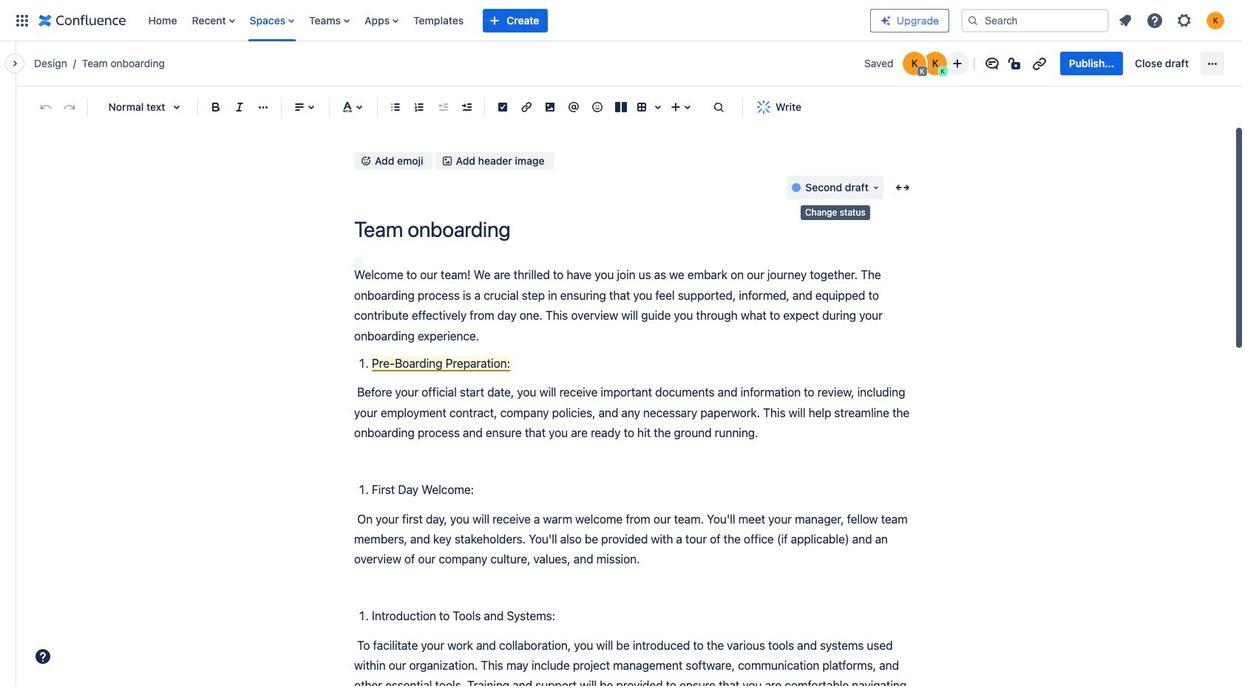 Task type: locate. For each thing, give the bounding box(es) containing it.
list for premium icon
[[1112, 7, 1233, 34]]

1 horizontal spatial list
[[1112, 7, 1233, 34]]

bold ⌘b image
[[207, 98, 225, 116]]

image icon image
[[441, 155, 453, 167]]

more formatting image
[[254, 98, 272, 116]]

layouts image
[[612, 98, 630, 116]]

list
[[141, 0, 870, 41], [1112, 7, 1233, 34]]

help icon image
[[1146, 11, 1164, 29]]

find and replace image
[[710, 98, 727, 116]]

list for appswitcher icon
[[141, 0, 870, 41]]

tooltip
[[801, 206, 870, 220]]

None search field
[[961, 9, 1109, 32]]

numbered list ⌘⇧7 image
[[410, 98, 428, 116]]

0 horizontal spatial list
[[141, 0, 870, 41]]

link ⌘k image
[[518, 98, 535, 116]]

search image
[[967, 14, 979, 26]]

group
[[1060, 52, 1198, 75]]

avatar group element
[[901, 50, 948, 77]]

confluence image
[[38, 11, 126, 29], [38, 11, 126, 29]]

notification icon image
[[1116, 11, 1134, 29]]

comment icon image
[[983, 55, 1001, 72]]

text formatting group
[[204, 95, 275, 119]]

appswitcher icon image
[[13, 11, 31, 29]]

table ⇧⌥t image
[[633, 98, 651, 116]]

more image
[[1204, 55, 1221, 72]]

add emoji image
[[360, 155, 372, 167]]

action item [] image
[[494, 98, 512, 116]]

banner
[[0, 0, 1242, 41]]

invite to edit image
[[948, 55, 966, 72]]



Task type: vqa. For each thing, say whether or not it's contained in the screenshot.
Global element
yes



Task type: describe. For each thing, give the bounding box(es) containing it.
Main content area, start typing to enter text. text field
[[354, 266, 916, 687]]

bullet list ⌘⇧8 image
[[387, 98, 404, 116]]

premium image
[[880, 14, 892, 26]]

emoji : image
[[588, 98, 606, 116]]

Search field
[[961, 9, 1109, 32]]

make page full-width image
[[894, 179, 912, 197]]

copy link image
[[1030, 55, 1048, 72]]

no restrictions image
[[1007, 55, 1024, 72]]

italic ⌘i image
[[231, 98, 248, 116]]

your profile and preferences image
[[1207, 11, 1224, 29]]

Give this page a title text field
[[354, 218, 916, 242]]

settings icon image
[[1175, 11, 1193, 29]]

mention @ image
[[565, 98, 583, 116]]

add image, video, or file image
[[541, 98, 559, 116]]

global element
[[9, 0, 870, 41]]

table size image
[[649, 98, 667, 116]]

align left image
[[291, 98, 308, 116]]

indent tab image
[[458, 98, 475, 116]]

list formating group
[[384, 95, 478, 119]]

expand sidebar image
[[0, 49, 33, 78]]



